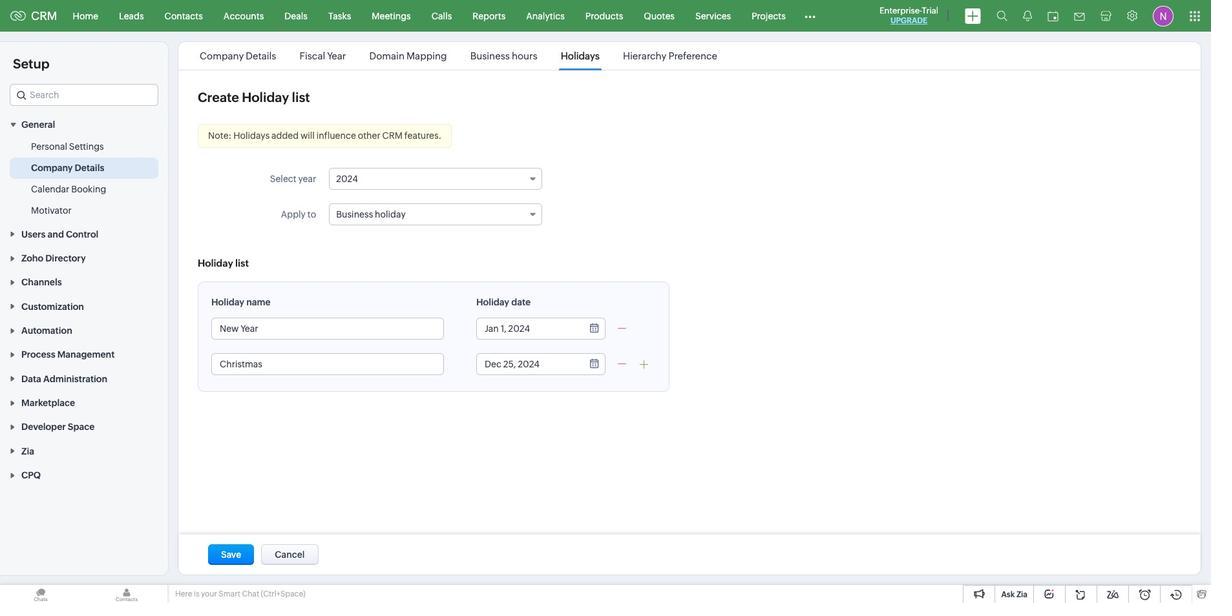 Task type: locate. For each thing, give the bounding box(es) containing it.
1 horizontal spatial crm
[[382, 131, 403, 141]]

Holiday name text field
[[212, 354, 443, 375]]

MMM d, yyyy text field
[[477, 319, 581, 339]]

holiday up 'added'
[[242, 90, 289, 105]]

general button
[[0, 112, 168, 137]]

1 horizontal spatial company details
[[200, 50, 276, 61]]

business inside business holiday field
[[336, 209, 373, 220]]

holidays right note:
[[233, 131, 270, 141]]

0 horizontal spatial company details link
[[31, 162, 104, 175]]

administration
[[43, 374, 107, 384]]

0 vertical spatial details
[[246, 50, 276, 61]]

business for business holiday
[[336, 209, 373, 220]]

automation button
[[0, 319, 168, 343]]

1 horizontal spatial company
[[200, 50, 244, 61]]

name
[[246, 297, 271, 308]]

0 vertical spatial crm
[[31, 9, 57, 23]]

(ctrl+space)
[[261, 590, 306, 599]]

date
[[511, 297, 531, 308]]

save
[[221, 550, 241, 560]]

chats image
[[0, 586, 81, 604]]

crm
[[31, 9, 57, 23], [382, 131, 403, 141]]

data
[[21, 374, 41, 384]]

company up calendar on the left top of the page
[[31, 163, 73, 173]]

channels
[[21, 278, 62, 288]]

calls link
[[421, 0, 462, 31]]

crm link
[[10, 9, 57, 23]]

1 horizontal spatial details
[[246, 50, 276, 61]]

process
[[21, 350, 55, 360]]

business left holiday
[[336, 209, 373, 220]]

1 vertical spatial zia
[[1017, 591, 1028, 600]]

users and control button
[[0, 222, 168, 246]]

zia right "ask"
[[1017, 591, 1028, 600]]

select year
[[270, 174, 316, 184]]

details up booking
[[75, 163, 104, 173]]

0 horizontal spatial holidays
[[233, 131, 270, 141]]

will
[[301, 131, 315, 141]]

general region
[[0, 137, 168, 222]]

company details
[[200, 50, 276, 61], [31, 163, 104, 173]]

1 vertical spatial crm
[[382, 131, 403, 141]]

0 vertical spatial zia
[[21, 447, 34, 457]]

automation
[[21, 326, 72, 336]]

zia up cpq
[[21, 447, 34, 457]]

details inside list
[[246, 50, 276, 61]]

influence
[[317, 131, 356, 141]]

1 horizontal spatial company details link
[[198, 50, 278, 61]]

1 vertical spatial details
[[75, 163, 104, 173]]

projects
[[752, 11, 786, 21]]

list
[[188, 42, 729, 70]]

2024
[[336, 174, 358, 184]]

holiday left name
[[211, 297, 244, 308]]

company details link down accounts
[[198, 50, 278, 61]]

setup
[[13, 56, 49, 71]]

business
[[470, 50, 510, 61], [336, 209, 373, 220]]

meetings link
[[362, 0, 421, 31]]

business holiday
[[336, 209, 406, 220]]

2024 field
[[329, 168, 542, 190]]

company details down personal settings link
[[31, 163, 104, 173]]

domain mapping link
[[367, 50, 449, 61]]

details
[[246, 50, 276, 61], [75, 163, 104, 173]]

trial
[[922, 6, 939, 16]]

zia button
[[0, 439, 168, 463]]

business left hours on the top of page
[[470, 50, 510, 61]]

holidays down products link
[[561, 50, 600, 61]]

list up holiday name
[[235, 258, 249, 269]]

0 horizontal spatial zia
[[21, 447, 34, 457]]

control
[[66, 229, 98, 240]]

list
[[292, 90, 310, 105], [235, 258, 249, 269]]

accounts link
[[213, 0, 274, 31]]

channels button
[[0, 270, 168, 294]]

data administration button
[[0, 367, 168, 391]]

note:
[[208, 131, 232, 141]]

1 horizontal spatial business
[[470, 50, 510, 61]]

contacts image
[[86, 586, 167, 604]]

0 vertical spatial business
[[470, 50, 510, 61]]

1 horizontal spatial holidays
[[561, 50, 600, 61]]

zia
[[21, 447, 34, 457], [1017, 591, 1028, 600]]

profile element
[[1146, 0, 1182, 31]]

calendar image
[[1048, 11, 1059, 21]]

details up create holiday list
[[246, 50, 276, 61]]

company details down accounts
[[200, 50, 276, 61]]

mails image
[[1074, 13, 1085, 20]]

list containing company details
[[188, 42, 729, 70]]

1 vertical spatial company details link
[[31, 162, 104, 175]]

0 horizontal spatial company details
[[31, 163, 104, 173]]

business inside list
[[470, 50, 510, 61]]

domain
[[369, 50, 405, 61]]

personal settings link
[[31, 141, 104, 153]]

company up create
[[200, 50, 244, 61]]

zia inside dropdown button
[[21, 447, 34, 457]]

is
[[194, 590, 199, 599]]

data administration
[[21, 374, 107, 384]]

smart
[[219, 590, 240, 599]]

personal settings
[[31, 142, 104, 152]]

holidays inside list
[[561, 50, 600, 61]]

0 vertical spatial list
[[292, 90, 310, 105]]

cpq button
[[0, 463, 168, 488]]

hierarchy
[[623, 50, 667, 61]]

Search text field
[[10, 85, 158, 105]]

holiday left date
[[476, 297, 509, 308]]

0 horizontal spatial details
[[75, 163, 104, 173]]

year
[[298, 174, 316, 184]]

holiday for holiday list
[[198, 258, 233, 269]]

features.
[[405, 131, 442, 141]]

calls
[[432, 11, 452, 21]]

deals link
[[274, 0, 318, 31]]

apply
[[281, 209, 306, 220]]

users
[[21, 229, 46, 240]]

crm left home
[[31, 9, 57, 23]]

search image
[[997, 10, 1008, 21]]

other
[[358, 131, 381, 141]]

cpq
[[21, 471, 41, 481]]

company details link
[[198, 50, 278, 61], [31, 162, 104, 175]]

0 vertical spatial company details
[[200, 50, 276, 61]]

holidays link
[[559, 50, 602, 61]]

1 vertical spatial company details
[[31, 163, 104, 173]]

preference
[[669, 50, 718, 61]]

1 vertical spatial business
[[336, 209, 373, 220]]

apply to
[[281, 209, 316, 220]]

year
[[327, 50, 346, 61]]

calendar booking link
[[31, 183, 106, 196]]

details inside general region
[[75, 163, 104, 173]]

0 horizontal spatial business
[[336, 209, 373, 220]]

enterprise-trial upgrade
[[880, 6, 939, 25]]

0 vertical spatial holidays
[[561, 50, 600, 61]]

1 vertical spatial list
[[235, 258, 249, 269]]

None field
[[10, 84, 158, 106]]

fiscal year
[[300, 50, 346, 61]]

here
[[175, 590, 192, 599]]

holiday
[[242, 90, 289, 105], [198, 258, 233, 269], [211, 297, 244, 308], [476, 297, 509, 308]]

list up will
[[292, 90, 310, 105]]

crm right other
[[382, 131, 403, 141]]

0 vertical spatial company
[[200, 50, 244, 61]]

products link
[[575, 0, 634, 31]]

home link
[[62, 0, 109, 31]]

signals element
[[1016, 0, 1040, 32]]

added
[[272, 131, 299, 141]]

holiday up holiday name
[[198, 258, 233, 269]]

holiday for holiday date
[[476, 297, 509, 308]]

company
[[200, 50, 244, 61], [31, 163, 73, 173]]

company details link down personal settings link
[[31, 162, 104, 175]]

create holiday list
[[198, 90, 310, 105]]

holiday name
[[211, 297, 271, 308]]

ask zia
[[1002, 591, 1028, 600]]

1 vertical spatial company
[[31, 163, 73, 173]]

process management button
[[0, 343, 168, 367]]

1 horizontal spatial list
[[292, 90, 310, 105]]

0 horizontal spatial company
[[31, 163, 73, 173]]



Task type: describe. For each thing, give the bounding box(es) containing it.
products
[[586, 11, 623, 21]]

general
[[21, 120, 55, 130]]

services
[[696, 11, 731, 21]]

customization
[[21, 302, 84, 312]]

analytics link
[[516, 0, 575, 31]]

motivator link
[[31, 205, 72, 217]]

developer space
[[21, 422, 95, 433]]

signals image
[[1023, 10, 1032, 21]]

space
[[68, 422, 95, 433]]

business hours
[[470, 50, 538, 61]]

calendar booking
[[31, 184, 106, 195]]

hours
[[512, 50, 538, 61]]

hierarchy preference link
[[621, 50, 720, 61]]

zoho
[[21, 253, 43, 264]]

profile image
[[1153, 5, 1174, 26]]

leads link
[[109, 0, 154, 31]]

holiday list
[[198, 258, 249, 269]]

0 horizontal spatial list
[[235, 258, 249, 269]]

company inside list
[[200, 50, 244, 61]]

home
[[73, 11, 98, 21]]

company inside general region
[[31, 163, 73, 173]]

contacts link
[[154, 0, 213, 31]]

your
[[201, 590, 217, 599]]

zoho directory
[[21, 253, 86, 264]]

developer
[[21, 422, 66, 433]]

business hours link
[[468, 50, 540, 61]]

chat
[[242, 590, 259, 599]]

quotes
[[644, 11, 675, 21]]

reports link
[[462, 0, 516, 31]]

Holiday name text field
[[212, 319, 443, 339]]

holiday date
[[476, 297, 531, 308]]

contacts
[[165, 11, 203, 21]]

holiday
[[375, 209, 406, 220]]

marketplace button
[[0, 391, 168, 415]]

Other Modules field
[[796, 5, 824, 26]]

and
[[48, 229, 64, 240]]

fiscal year link
[[298, 50, 348, 61]]

domain mapping
[[369, 50, 447, 61]]

mails element
[[1067, 1, 1093, 31]]

customization button
[[0, 294, 168, 319]]

create
[[198, 90, 239, 105]]

create menu element
[[957, 0, 989, 31]]

0 vertical spatial company details link
[[198, 50, 278, 61]]

1 vertical spatial holidays
[[233, 131, 270, 141]]

calendar
[[31, 184, 69, 195]]

services link
[[685, 0, 742, 31]]

upgrade
[[891, 16, 928, 25]]

holiday for holiday name
[[211, 297, 244, 308]]

search element
[[989, 0, 1016, 32]]

company details inside general region
[[31, 163, 104, 173]]

1 horizontal spatial zia
[[1017, 591, 1028, 600]]

MMM d, yyyy text field
[[477, 354, 581, 375]]

note: holidays added will influence other crm features.
[[208, 131, 442, 141]]

leads
[[119, 11, 144, 21]]

business for business hours
[[470, 50, 510, 61]]

hierarchy preference
[[623, 50, 718, 61]]

process management
[[21, 350, 115, 360]]

marketplace
[[21, 398, 75, 409]]

select
[[270, 174, 297, 184]]

meetings
[[372, 11, 411, 21]]

tasks link
[[318, 0, 362, 31]]

cancel
[[275, 550, 305, 560]]

booking
[[71, 184, 106, 195]]

mapping
[[407, 50, 447, 61]]

enterprise-
[[880, 6, 922, 16]]

ask
[[1002, 591, 1015, 600]]

users and control
[[21, 229, 98, 240]]

management
[[57, 350, 115, 360]]

settings
[[69, 142, 104, 152]]

motivator
[[31, 206, 72, 216]]

cancel button
[[261, 545, 318, 566]]

fiscal
[[300, 50, 325, 61]]

zoho directory button
[[0, 246, 168, 270]]

to
[[308, 209, 316, 220]]

create menu image
[[965, 8, 981, 24]]

projects link
[[742, 0, 796, 31]]

save button
[[208, 545, 254, 566]]

personal
[[31, 142, 67, 152]]

company details inside list
[[200, 50, 276, 61]]

here is your smart chat (ctrl+space)
[[175, 590, 306, 599]]

0 horizontal spatial crm
[[31, 9, 57, 23]]

quotes link
[[634, 0, 685, 31]]

Business holiday field
[[329, 204, 542, 226]]



Task type: vqa. For each thing, say whether or not it's contained in the screenshot.
topmost region
no



